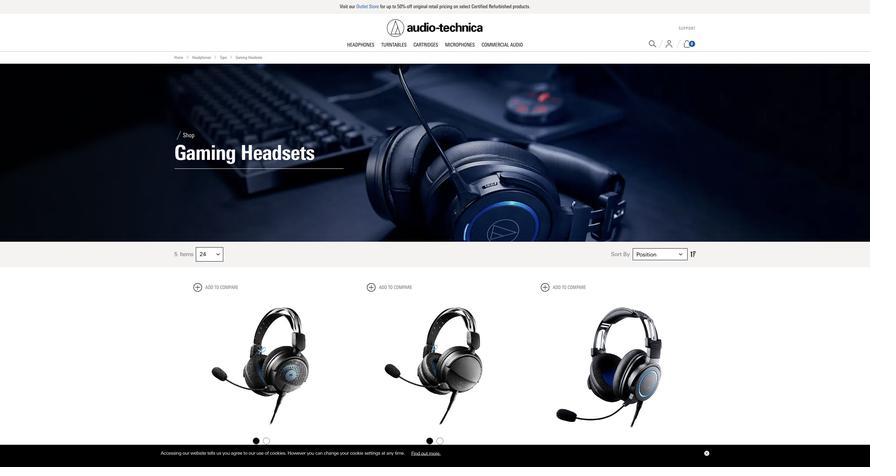 Task type: locate. For each thing, give the bounding box(es) containing it.
accessing our website tells us you agree to our use of cookies. however you can change your cookie settings at any time.
[[161, 451, 406, 457]]

0 horizontal spatial add to compare button
[[193, 284, 238, 292]]

accessing
[[161, 451, 181, 457]]

headphones link
[[344, 42, 378, 49], [192, 54, 211, 61]]

home link
[[174, 54, 183, 61]]

divider line image
[[659, 40, 663, 48], [677, 40, 681, 48], [174, 131, 183, 140]]

to
[[393, 3, 396, 10], [214, 285, 219, 291], [388, 285, 393, 291], [562, 285, 567, 291], [243, 451, 247, 457]]

2 horizontal spatial our
[[349, 3, 355, 10]]

1 option group from the left
[[193, 437, 330, 447]]

at
[[382, 451, 385, 457]]

products.
[[513, 3, 530, 10]]

magnifying glass image
[[649, 40, 656, 48]]

1 add to compare from the left
[[205, 285, 238, 291]]

change
[[324, 451, 339, 457]]

headphones link left the type link
[[192, 54, 211, 61]]

for
[[380, 3, 385, 10]]

turntables link
[[378, 42, 410, 49]]

2 add from the left
[[379, 285, 387, 291]]

1 horizontal spatial add to compare button
[[367, 284, 412, 292]]

commercial audio
[[482, 42, 523, 48]]

carrat down image
[[217, 253, 220, 257]]

0 vertical spatial gaming headsets
[[236, 55, 262, 60]]

breadcrumbs image left type
[[214, 55, 217, 59]]

1 horizontal spatial you
[[307, 451, 314, 457]]

5
[[174, 251, 177, 258]]

2 breadcrumbs image from the left
[[214, 55, 217, 59]]

headsets
[[248, 55, 262, 60], [241, 141, 315, 165]]

0 vertical spatial headphones link
[[344, 42, 378, 49]]

our left the use at the bottom of page
[[249, 451, 255, 457]]

carrat down image
[[679, 253, 683, 257]]

3 compare from the left
[[568, 285, 586, 291]]

add
[[205, 285, 213, 291], [379, 285, 387, 291], [553, 285, 561, 291]]

2 compare from the left
[[394, 285, 412, 291]]

set descending direction image
[[690, 251, 696, 259]]

add to compare button for ath gdl3 "image"
[[193, 284, 238, 292]]

option group
[[193, 437, 330, 447], [366, 437, 504, 447]]

find out more.
[[411, 451, 441, 457]]

2 add to compare from the left
[[379, 285, 412, 291]]

cookies.
[[270, 451, 287, 457]]

outlet
[[357, 3, 368, 10]]

0 horizontal spatial our
[[183, 451, 189, 457]]

option group up the more.
[[366, 437, 504, 447]]

add for ath gdl3 "image"
[[205, 285, 213, 291]]

ath g1 image
[[541, 298, 677, 434]]

0 horizontal spatial add to compare
[[205, 285, 238, 291]]

1 compare from the left
[[220, 285, 238, 291]]

0 vertical spatial headphones
[[347, 42, 375, 48]]

home
[[174, 55, 183, 60]]

1 horizontal spatial compare
[[394, 285, 412, 291]]

0 horizontal spatial option group
[[193, 437, 330, 447]]

option group for ath gl3 image
[[366, 437, 504, 447]]

1 horizontal spatial headphones
[[347, 42, 375, 48]]

settings
[[365, 451, 380, 457]]

sort by
[[611, 252, 630, 258]]

option group up the use at the bottom of page
[[193, 437, 330, 447]]

compare for ath gdl3 "image"'s the add to compare button
[[220, 285, 238, 291]]

1 horizontal spatial breadcrumbs image
[[214, 55, 217, 59]]

3 add to compare from the left
[[553, 285, 586, 291]]

headphones left turntables at top left
[[347, 42, 375, 48]]

type link
[[220, 54, 227, 61]]

0 horizontal spatial headphones link
[[192, 54, 211, 61]]

0
[[691, 42, 693, 46]]

1 horizontal spatial our
[[249, 451, 255, 457]]

2 add to compare button from the left
[[367, 284, 412, 292]]

gaming
[[236, 55, 247, 60], [174, 141, 236, 165]]

support link
[[679, 26, 696, 31]]

breadcrumbs image right home
[[186, 55, 189, 59]]

breadcrumbs image
[[230, 55, 233, 59]]

time.
[[395, 451, 405, 457]]

cartridges
[[414, 42, 438, 48]]

compare
[[220, 285, 238, 291], [394, 285, 412, 291], [568, 285, 586, 291]]

headphones left type
[[192, 55, 211, 60]]

0 horizontal spatial add
[[205, 285, 213, 291]]

our left website
[[183, 451, 189, 457]]

breadcrumbs image for type
[[214, 55, 217, 59]]

you left can
[[307, 451, 314, 457]]

add for ath gl3 image
[[379, 285, 387, 291]]

can
[[315, 451, 323, 457]]

2 horizontal spatial add to compare
[[553, 285, 586, 291]]

headphones
[[347, 42, 375, 48], [192, 55, 211, 60]]

sort
[[611, 252, 622, 258]]

gaming down shop
[[174, 141, 236, 165]]

cookie
[[350, 451, 363, 457]]

visit our outlet store for up to 50%-off original retail pricing on select certified refurbished products.
[[340, 3, 530, 10]]

0 horizontal spatial you
[[222, 451, 230, 457]]

0 horizontal spatial breadcrumbs image
[[186, 55, 189, 59]]

3 add to compare button from the left
[[541, 284, 586, 292]]

breadcrumbs image
[[186, 55, 189, 59], [214, 55, 217, 59]]

find out more. link
[[406, 449, 446, 459]]

1 add to compare button from the left
[[193, 284, 238, 292]]

1 breadcrumbs image from the left
[[186, 55, 189, 59]]

add to compare for ath gdl3 "image"'s the add to compare button
[[205, 285, 238, 291]]

add to compare
[[205, 285, 238, 291], [379, 285, 412, 291], [553, 285, 586, 291]]

you
[[222, 451, 230, 457], [307, 451, 314, 457]]

1 vertical spatial headphones link
[[192, 54, 211, 61]]

shop
[[183, 132, 195, 139]]

our right visit
[[349, 3, 355, 10]]

our
[[349, 3, 355, 10], [183, 451, 189, 457], [249, 451, 255, 457]]

headphones link left turntables at top left
[[344, 42, 378, 49]]

3 add from the left
[[553, 285, 561, 291]]

2 horizontal spatial add to compare button
[[541, 284, 586, 292]]

gaming headsets
[[236, 55, 262, 60], [174, 141, 315, 165]]

1 vertical spatial gaming headsets
[[174, 141, 315, 165]]

2 horizontal spatial add
[[553, 285, 561, 291]]

however
[[288, 451, 306, 457]]

1 horizontal spatial option group
[[366, 437, 504, 447]]

1 vertical spatial headphones
[[192, 55, 211, 60]]

outlet store link
[[357, 3, 379, 10]]

2 horizontal spatial compare
[[568, 285, 586, 291]]

store logo image
[[387, 19, 483, 37]]

0 horizontal spatial compare
[[220, 285, 238, 291]]

1 add from the left
[[205, 285, 213, 291]]

2 option group from the left
[[366, 437, 504, 447]]

you right us
[[222, 451, 230, 457]]

find
[[411, 451, 420, 457]]

1 horizontal spatial add
[[379, 285, 387, 291]]

cross image
[[705, 453, 708, 456]]

1 horizontal spatial add to compare
[[379, 285, 412, 291]]

2 horizontal spatial divider line image
[[677, 40, 681, 48]]

add to compare button
[[193, 284, 238, 292], [367, 284, 412, 292], [541, 284, 586, 292]]

gaming headsets for the leftmost divider line icon
[[174, 141, 315, 165]]

gaming right breadcrumbs image
[[236, 55, 247, 60]]



Task type: describe. For each thing, give the bounding box(es) containing it.
0 horizontal spatial headphones
[[192, 55, 211, 60]]

our for accessing
[[183, 451, 189, 457]]

items
[[180, 251, 193, 258]]

breadcrumbs image for headphones
[[186, 55, 189, 59]]

basket image
[[683, 40, 691, 48]]

on
[[454, 3, 458, 10]]

commercial audio link
[[478, 42, 527, 49]]

agree
[[231, 451, 242, 457]]

our for visit
[[349, 3, 355, 10]]

website
[[190, 451, 206, 457]]

more.
[[429, 451, 441, 457]]

tells
[[207, 451, 215, 457]]

of
[[265, 451, 269, 457]]

option group for ath gdl3 "image"
[[193, 437, 330, 447]]

add to compare for 1st the add to compare button from the right
[[553, 285, 586, 291]]

audio
[[510, 42, 523, 48]]

0 vertical spatial headsets
[[248, 55, 262, 60]]

type
[[220, 55, 227, 60]]

original
[[413, 3, 428, 10]]

any
[[387, 451, 394, 457]]

visit
[[340, 3, 348, 10]]

pricing
[[440, 3, 452, 10]]

refurbished
[[489, 3, 512, 10]]

certified
[[472, 3, 488, 10]]

compare for the add to compare button corresponding to ath gl3 image
[[394, 285, 412, 291]]

by
[[623, 252, 630, 258]]

support
[[679, 26, 696, 31]]

ath gl3 image
[[367, 298, 503, 434]]

1 vertical spatial gaming
[[174, 141, 236, 165]]

microphones
[[445, 42, 475, 48]]

1 vertical spatial headsets
[[241, 141, 315, 165]]

retail
[[429, 3, 438, 10]]

add to compare button for ath gl3 image
[[367, 284, 412, 292]]

0 vertical spatial gaming
[[236, 55, 247, 60]]

cartridges link
[[410, 42, 442, 49]]

add to compare for the add to compare button corresponding to ath gl3 image
[[379, 285, 412, 291]]

microphones link
[[442, 42, 478, 49]]

1 horizontal spatial headphones link
[[344, 42, 378, 49]]

off
[[407, 3, 412, 10]]

us
[[217, 451, 221, 457]]

5 items
[[174, 251, 193, 258]]

your
[[340, 451, 349, 457]]

2 you from the left
[[307, 451, 314, 457]]

turntables
[[381, 42, 407, 48]]

50%-
[[397, 3, 407, 10]]

select
[[460, 3, 471, 10]]

out
[[421, 451, 428, 457]]

1 horizontal spatial divider line image
[[659, 40, 663, 48]]

gaming headsets image
[[0, 64, 870, 242]]

commercial
[[482, 42, 509, 48]]

up
[[387, 3, 391, 10]]

gaming headsets for breadcrumbs image
[[236, 55, 262, 60]]

ath gdl3 image
[[193, 298, 329, 434]]

1 you from the left
[[222, 451, 230, 457]]

store
[[369, 3, 379, 10]]

compare for 1st the add to compare button from the right
[[568, 285, 586, 291]]

0 horizontal spatial divider line image
[[174, 131, 183, 140]]

use
[[257, 451, 264, 457]]

0 link
[[683, 40, 696, 48]]



Task type: vqa. For each thing, say whether or not it's contained in the screenshot.
31
no



